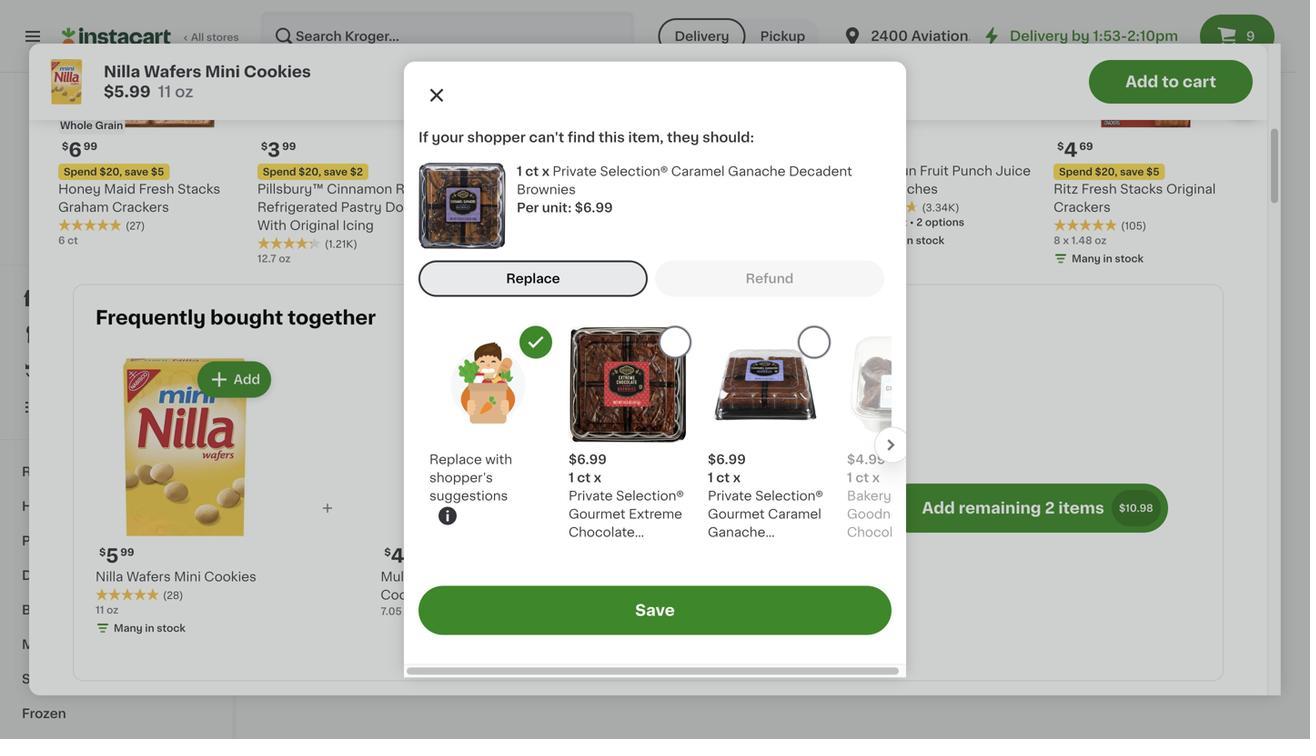 Task type: locate. For each thing, give the bounding box(es) containing it.
1 horizontal spatial gourmet
[[708, 508, 765, 521]]

1 ct x
[[517, 165, 553, 178]]

product group containing 5
[[96, 358, 275, 640]]

private selection® caramel ganache decadent brownies 17.28 oz
[[666, 571, 838, 635]]

fresh
[[139, 183, 174, 196], [1082, 183, 1117, 196], [720, 196, 755, 209], [895, 490, 930, 502]]

unsalted inside premium unsalted tops saltine crackers 16 oz
[[1168, 196, 1225, 209]]

can't
[[529, 131, 564, 144]]

mini up packs
[[685, 565, 712, 577]]

option group inside save dialog
[[419, 260, 892, 297]]

0 horizontal spatial unsalted
[[1110, 134, 1156, 144]]

decadent inside private selection® caramel ganache decadent brownies
[[789, 165, 852, 178]]

holiday link
[[11, 490, 221, 524]]

0 horizontal spatial grain
[[95, 121, 123, 131]]

16 left 14.4
[[440, 232, 451, 242]]

2 horizontal spatial $ 6 99
[[659, 141, 695, 160]]

1 $ 4 99 from the left
[[444, 154, 480, 173]]

1 horizontal spatial vanilla
[[662, 583, 703, 595]]

mulino
[[381, 571, 424, 584]]

saltine
[[333, 196, 377, 209], [440, 214, 484, 227], [653, 214, 697, 227], [774, 214, 818, 227], [1108, 214, 1152, 227]]

to left cart
[[1162, 74, 1179, 90]]

pillsbury™ cinnamon rolls refrigerated pastry dough with original icing
[[257, 183, 428, 232]]

1 vertical spatial caramel
[[768, 508, 822, 521]]

0 horizontal spatial 11
[[96, 606, 104, 616]]

eggs
[[74, 570, 107, 582]]

$5 up unit:
[[549, 167, 562, 177]]

premium up 14.4
[[440, 196, 497, 209]]

0 horizontal spatial 16
[[440, 232, 451, 242]]

ritz fresh stacks original crackers
[[1054, 183, 1216, 214]]

nilla down 5
[[96, 571, 123, 584]]

if
[[419, 131, 428, 144]]

1 inside $4.99 1 ct x bakery fresh goodness mini chocolate brownie bites
[[847, 472, 853, 484]]

nilla up $5.99 at the left of the page
[[104, 64, 140, 80]]

2 horizontal spatial stacks
[[1120, 183, 1163, 196]]

pastry
[[341, 201, 382, 214]]

gourmet inside $6.99 1 ct x private selection® gourmet extreme chocolate decadent brownies
[[569, 508, 626, 521]]

save
[[125, 167, 148, 177], [722, 167, 746, 177], [324, 167, 348, 177], [523, 167, 547, 177], [1120, 167, 1144, 177], [339, 180, 363, 190], [506, 180, 530, 190], [1174, 180, 1198, 190], [148, 239, 172, 249]]

chocolate for decadent
[[569, 526, 635, 539]]

2 right remaining
[[1045, 501, 1055, 516]]

nilla for nilla wafers mini cookies $5.99 11 oz
[[104, 64, 140, 80]]

per unit: $6.99
[[517, 201, 613, 214]]

1 horizontal spatial whole
[[834, 196, 875, 209]]

honey up premium original saltine crackers 16 oz
[[456, 183, 499, 196]]

service type group
[[658, 18, 820, 55]]

buy it again link
[[11, 353, 221, 389]]

private inside $6.99 1 ct x private selection® gourmet extreme chocolate decadent brownies
[[569, 490, 613, 502]]

1 vertical spatial 11
[[96, 606, 104, 616]]

ritz
[[1054, 183, 1078, 196]]

$5 for premium saltine original crackers family size
[[366, 180, 379, 190]]

$30,
[[697, 167, 720, 177]]

spend for pillsbury™ cinnamon rolls refrigerated pastry dough with original icing
[[263, 167, 296, 177]]

0 horizontal spatial vanilla
[[323, 335, 390, 354]]

in down •
[[904, 236, 913, 246]]

see eligible items button for premium whole grain saltine crackers
[[774, 270, 926, 301]]

in down "nilla wafers mini cookies" at the bottom of the page
[[145, 624, 154, 634]]

3 $ 4 99 from the left
[[1111, 154, 1147, 173]]

option group
[[419, 260, 892, 297]]

1 horizontal spatial 16
[[1108, 232, 1119, 242]]

brownies inside $6.99 1 ct x private selection® gourmet extreme chocolate decadent brownies
[[569, 563, 628, 575]]

with
[[257, 219, 287, 232]]

to inside add to cart button
[[1162, 74, 1179, 90]]

see eligible items for premium unsalted tops saltine crackers
[[1126, 257, 1242, 270]]

0 horizontal spatial honey
[[58, 183, 101, 196]]

&
[[941, 214, 951, 227], [60, 570, 71, 582], [59, 639, 69, 651], [73, 673, 83, 686]]

4 premium from the left
[[774, 196, 831, 209]]

shop
[[51, 292, 85, 305]]

rolls
[[396, 183, 427, 196]]

(1.21k)
[[325, 239, 357, 249]]

graham up the 'per unit: $6.99'
[[537, 183, 588, 196]]

original inside the ritz fresh stacks original crackers
[[1166, 183, 1216, 196]]

1 horizontal spatial honey
[[456, 183, 499, 196]]

Private Selection® Gourmet Caramel Ganache Decadent Brownies checkbox
[[798, 326, 831, 359]]

6 premium from the left
[[1108, 196, 1165, 209]]

1 maid from the left
[[104, 183, 136, 196]]

1 horizontal spatial (28)
[[507, 585, 528, 595]]

beverages
[[22, 604, 92, 617]]

selection®
[[600, 165, 668, 178], [616, 490, 684, 502], [755, 490, 823, 502], [713, 571, 781, 584]]

fresh up soup
[[1082, 183, 1117, 196]]

0 vertical spatial replace
[[506, 272, 560, 285]]

items for premium unsalted tops saltine crackers
[[1205, 257, 1242, 270]]

6 left fl
[[877, 218, 884, 228]]

stacks for 4
[[607, 214, 650, 227]]

delivery button
[[658, 18, 746, 55]]

★★★★★
[[855, 200, 918, 213], [855, 200, 918, 213], [58, 219, 122, 231], [58, 219, 122, 231], [456, 219, 520, 231], [456, 219, 520, 231], [1054, 219, 1117, 231], [1054, 219, 1117, 231], [257, 237, 321, 250], [257, 237, 321, 250], [440, 582, 504, 595], [440, 582, 504, 595], [96, 588, 159, 601], [96, 588, 159, 601], [607, 618, 671, 631], [607, 618, 671, 631]]

1 ct x  private selection® gourmet caramel ganache decadent brownies - slide 3 of 4 group
[[708, 326, 831, 575]]

selection® inside the private selection® caramel ganache decadent brownies 17.28 oz
[[713, 571, 781, 584]]

see eligible items button down premium unsalted tops saltine crackers 16 oz
[[1108, 248, 1260, 279]]

oz
[[175, 84, 193, 100], [896, 218, 907, 228], [453, 232, 465, 242], [950, 232, 962, 242], [1121, 232, 1133, 242], [480, 236, 492, 246], [1095, 236, 1107, 246], [288, 250, 300, 260], [279, 254, 291, 264], [107, 606, 118, 616], [404, 607, 416, 617], [694, 625, 705, 635]]

whole up view
[[60, 121, 93, 131]]

stacks inside honey maid fresh stacks graham crackers
[[178, 183, 220, 196]]

0 horizontal spatial (28)
[[163, 591, 183, 601]]

crackers up (27)
[[112, 201, 169, 214]]

$5 for ritz fresh stacks original crackers
[[1146, 167, 1160, 177]]

1 inside $6.99 1 ct x private selection® gourmet caramel ganache decadent brownies
[[708, 472, 713, 484]]

honey for honey maid graham crackers
[[456, 183, 499, 196]]

cuoricini
[[474, 571, 531, 584]]

snacks & candy
[[22, 673, 130, 686]]

ganache up the private selection® caramel ganache decadent brownies 17.28 oz
[[708, 526, 766, 539]]

replace for replace with shopper's suggestions
[[429, 453, 482, 466]]

spend up premium original saltine crackers 16 oz
[[445, 180, 479, 190]]

wafers for nilla wafers mini cookies vanilla wafers snack packs
[[638, 565, 682, 577]]

0 vertical spatial grain
[[95, 121, 123, 131]]

$ up mulino
[[384, 548, 391, 558]]

$20, up premium original saltine crackers 16 oz
[[481, 180, 504, 190]]

0 horizontal spatial delivery
[[675, 30, 729, 43]]

decadent up premium whole grain saltine crackers
[[789, 165, 852, 178]]

$ down this
[[611, 155, 617, 165]]

replace down premium original saltine crackers 16 oz
[[506, 272, 560, 285]]

premium inside premium unsalted tops saltine crackers 16 oz
[[1108, 196, 1165, 209]]

$ 3 99
[[261, 141, 296, 160]]

dairy & eggs
[[22, 570, 107, 582]]

3 $ 6 99 from the left
[[460, 141, 496, 160]]

chocolate for brownie
[[847, 526, 913, 539]]

premium up refund button
[[774, 196, 831, 209]]

premium for premium saltine original crackers family size 24 oz
[[273, 196, 330, 209]]

1 horizontal spatial grain
[[878, 196, 912, 209]]

spend up view
[[64, 167, 97, 177]]

$5 for honey maid graham crackers
[[549, 167, 562, 177]]

many inside 10 x 6 fl oz • 2 options many in stock
[[873, 236, 902, 246]]

gourmet inside $6.99 1 ct x private selection® gourmet caramel ganache decadent brownies
[[708, 508, 765, 521]]

items down unit:
[[537, 279, 574, 292]]

see eligible items inside product group
[[291, 275, 407, 288]]

0 vertical spatial to
[[1162, 74, 1179, 90]]

all
[[191, 32, 204, 42]]

$6.99 right unit:
[[575, 201, 613, 214]]

fresh inside $4.99 1 ct x bakery fresh goodness mini chocolate brownie bites
[[895, 490, 930, 502]]

spend for honey maid graham crackers
[[462, 167, 495, 177]]

cookies inside nilla wafers mini cookies vanilla wafers snack packs
[[607, 583, 659, 595]]

1 premium from the left
[[273, 196, 330, 209]]

fresh inside premium original fresh stacks saltine crackers
[[720, 196, 755, 209]]

1 horizontal spatial 11
[[158, 84, 171, 100]]

2400
[[871, 30, 908, 43]]

$ inside the $ 4 69
[[1057, 142, 1064, 152]]

$20, for premium saltine original crackers family size
[[314, 180, 337, 190]]

premium
[[273, 196, 330, 209], [440, 196, 497, 209], [607, 196, 664, 209], [774, 196, 831, 209], [941, 196, 998, 209], [1108, 196, 1165, 209]]

delivery inside button
[[675, 30, 729, 43]]

delivery left pickup button
[[675, 30, 729, 43]]

items down 10 x 6 fl oz • 2 options many in stock at the top of page
[[871, 279, 908, 292]]

see eligible items button
[[941, 248, 1093, 279], [1108, 248, 1260, 279], [273, 266, 425, 297], [440, 270, 592, 301], [607, 270, 759, 301], [774, 270, 926, 301]]

see eligible items button for premium original soup & oyster crackers
[[941, 248, 1093, 279]]

many
[[873, 236, 902, 246], [458, 250, 487, 260], [625, 250, 654, 260], [792, 250, 821, 260], [475, 254, 503, 264], [1072, 254, 1101, 264], [114, 624, 143, 634]]

nilla for nilla vanilla wafers
[[273, 335, 318, 354]]

maid inside the honey maid graham crackers
[[502, 183, 534, 196]]

stacks
[[178, 183, 220, 196], [1120, 183, 1163, 196], [607, 214, 650, 227]]

spend down the $ 6 59
[[278, 180, 312, 190]]

in inside product group
[[145, 624, 154, 634]]

1 for $4.99 1 ct x bakery fresh goodness mini chocolate brownie bites
[[847, 472, 853, 484]]

2 vertical spatial caramel
[[784, 571, 838, 584]]

1 vertical spatial ganache
[[708, 526, 766, 539]]

see
[[959, 257, 984, 270], [1126, 257, 1151, 270], [291, 275, 316, 288], [458, 279, 483, 292], [625, 279, 650, 292], [792, 279, 817, 292]]

spend $20, save $5 for honey maid fresh stacks graham crackers
[[64, 167, 164, 177]]

0 horizontal spatial gourmet
[[569, 508, 626, 521]]

6 left 59 at top
[[283, 154, 296, 173]]

extreme
[[629, 508, 682, 521]]

0 horizontal spatial graham
[[58, 201, 109, 214]]

0 horizontal spatial $ 4 99
[[444, 154, 480, 173]]

premium for premium whole grain saltine crackers
[[774, 196, 831, 209]]

see for premium original fresh stacks saltine crackers
[[625, 279, 650, 292]]

fresh up goodness
[[895, 490, 930, 502]]

1 vertical spatial replace
[[429, 453, 482, 466]]

$ 6 99
[[62, 141, 97, 160], [659, 141, 695, 160], [460, 141, 496, 160]]

satisfaction
[[77, 221, 138, 231]]

nilla down together
[[273, 335, 318, 354]]

$5
[[151, 167, 164, 177], [749, 167, 762, 177], [549, 167, 562, 177], [1146, 167, 1160, 177], [366, 180, 379, 190], [533, 180, 546, 190], [1200, 180, 1214, 190]]

0 horizontal spatial maid
[[104, 183, 136, 196]]

11 right $5.99 at the left of the page
[[158, 84, 171, 100]]

1 horizontal spatial 2
[[1045, 501, 1055, 516]]

brownie
[[847, 544, 899, 557]]

1 horizontal spatial delivery
[[1010, 30, 1068, 43]]

items for premium whole grain saltine crackers
[[871, 279, 908, 292]]

2 $ 6 99 from the left
[[659, 141, 695, 160]]

gourmet left extreme
[[569, 508, 626, 521]]

in down premium original saltine crackers 16 oz
[[506, 254, 515, 264]]

1 vertical spatial graham
[[58, 201, 109, 214]]

0 vertical spatial unsalted
[[1110, 134, 1156, 144]]

saltine inside premium original saltine crackers 16 oz
[[440, 214, 484, 227]]

1 chocolate from the left
[[569, 526, 635, 539]]

crackers inside premium original soup & oyster crackers 8 oz
[[1001, 214, 1059, 227]]

vanilla up packs
[[662, 583, 703, 595]]

0 vertical spatial graham
[[537, 183, 588, 196]]

maid up the per
[[502, 183, 534, 196]]

in
[[904, 236, 913, 246], [489, 250, 499, 260], [656, 250, 666, 260], [823, 250, 833, 260], [506, 254, 515, 264], [1103, 254, 1113, 264], [145, 624, 154, 634]]

None search field
[[260, 11, 635, 62]]

chocolate inside $6.99 1 ct x private selection® gourmet extreme chocolate decadent brownies
[[569, 526, 635, 539]]

items down premium unsalted tops saltine crackers 16 oz
[[1205, 257, 1242, 270]]

grain inside item carousel region
[[95, 121, 123, 131]]

$20, up the 'view pricing policy'
[[99, 167, 122, 177]]

$5 down 1 ct x
[[533, 180, 546, 190]]

2 honey from the left
[[456, 183, 499, 196]]

original
[[1166, 183, 1216, 196], [500, 196, 550, 209], [667, 196, 717, 209], [1001, 196, 1051, 209], [273, 214, 323, 227], [290, 219, 339, 232]]

see eligible items down premium original soup & oyster crackers 8 oz
[[959, 257, 1075, 270]]

dough
[[385, 201, 428, 214]]

wafers for nilla wafers mini cookies $5.99 11 oz
[[144, 64, 201, 80]]

save up premium unsalted tops saltine crackers 16 oz
[[1174, 180, 1198, 190]]

6 right your
[[467, 141, 480, 160]]

1 vertical spatial vanilla
[[662, 583, 703, 595]]

graham up 100%
[[58, 201, 109, 214]]

$ 4 99 down your
[[444, 154, 480, 173]]

ganache inside private selection® caramel ganache decadent brownies
[[728, 165, 786, 178]]

together
[[288, 309, 376, 328]]

3 premium from the left
[[607, 196, 664, 209]]

save left $2
[[324, 167, 348, 177]]

save
[[635, 603, 675, 618]]

$ 6 99 for honey maid fresh stacks graham crackers
[[62, 141, 97, 160]]

8 inside premium original soup & oyster crackers 8 oz
[[941, 232, 948, 242]]

nilla vanilla wafers
[[273, 335, 465, 354]]

lists
[[51, 401, 82, 414]]

capri
[[855, 165, 889, 177]]

& for seafood
[[59, 639, 69, 651]]

unsalted left tops
[[1168, 196, 1225, 209]]

$ 4 99 for premium unsalted tops saltine crackers
[[1111, 154, 1147, 173]]

whole down box
[[834, 196, 875, 209]]

2 vertical spatial ganache
[[666, 589, 723, 602]]

1 vertical spatial whole
[[834, 196, 875, 209]]

1 horizontal spatial $ 6 99
[[460, 141, 496, 160]]

should:
[[703, 131, 754, 144]]

see eligible items for premium original fresh stacks saltine crackers
[[625, 279, 741, 292]]

nilla inside product group
[[96, 571, 123, 584]]

buy
[[51, 365, 77, 378]]

2 16 from the left
[[1108, 232, 1119, 242]]

& down (3.34k)
[[941, 214, 951, 227]]

$ up 'fruit'
[[944, 155, 951, 165]]

$ 6 99 for honey maid graham crackers
[[460, 141, 496, 160]]

99 down whole grain on the top left of page
[[83, 142, 97, 152]]

instacart logo image
[[62, 25, 171, 47]]

stacks down the 'per unit: $6.99'
[[607, 214, 650, 227]]

oz inside premium original saltine crackers 16 oz
[[453, 232, 465, 242]]

$20, for premium unsalted tops saltine crackers
[[1149, 180, 1172, 190]]

0 horizontal spatial chocolate
[[569, 526, 635, 539]]

stacks inside premium original fresh stacks saltine crackers
[[607, 214, 650, 227]]

pricing
[[89, 202, 125, 212]]

meat & seafood link
[[11, 628, 221, 662]]

see eligible items button down premium original soup & oyster crackers 8 oz
[[941, 248, 1093, 279]]

option group containing replace
[[419, 260, 892, 297]]

original down private selection® caramel ganache decadent brownies
[[667, 196, 717, 209]]

oz inside premium original soup & oyster crackers 8 oz
[[950, 232, 962, 242]]

chocolate
[[569, 526, 635, 539], [847, 526, 913, 539]]

$ up 'pillsbury™'
[[261, 142, 268, 152]]

eligible up private selection® gourmet extreme chocolate decadent brownies checkbox
[[653, 279, 701, 292]]

spend up the (105)
[[1113, 180, 1147, 190]]

1 $ 6 99 from the left
[[62, 141, 97, 160]]

kroger down satisfaction
[[73, 239, 108, 249]]

caramel inside private selection® caramel ganache decadent brownies
[[671, 165, 725, 178]]

crackers down the per
[[487, 214, 544, 227]]

cookies inside product group
[[204, 571, 256, 584]]

chocolate inside $4.99 1 ct x bakery fresh goodness mini chocolate brownie bites
[[847, 526, 913, 539]]

oyster
[[954, 214, 998, 227]]

$5.99 element
[[273, 538, 425, 562]]

11 oz
[[96, 606, 118, 616]]

1 horizontal spatial stacks
[[607, 214, 650, 227]]

0 vertical spatial 2
[[917, 218, 923, 228]]

1 horizontal spatial to
[[1162, 74, 1179, 90]]

8 inside item carousel region
[[1054, 236, 1061, 246]]

1 horizontal spatial replace
[[506, 272, 560, 285]]

$
[[62, 142, 69, 152], [659, 142, 666, 152], [261, 142, 268, 152], [460, 142, 467, 152], [1057, 142, 1064, 152], [277, 155, 283, 165], [444, 155, 450, 165], [611, 155, 617, 165], [944, 155, 951, 165], [1111, 155, 1118, 165], [99, 548, 106, 558], [384, 548, 391, 558]]

2 gourmet from the left
[[708, 508, 765, 521]]

save inside product group
[[339, 180, 363, 190]]

spend for honey maid fresh stacks graham crackers
[[64, 167, 97, 177]]

2 premium from the left
[[440, 196, 497, 209]]

(28)
[[507, 585, 528, 595], [163, 591, 183, 601]]

spend up 'pillsbury™'
[[263, 167, 296, 177]]

1 honey from the left
[[58, 183, 101, 196]]

1 16 from the left
[[440, 232, 451, 242]]

kroger up view pricing policy link
[[94, 181, 138, 194]]

saltine down the ritz fresh stacks original crackers
[[1108, 214, 1152, 227]]

11
[[158, 84, 171, 100], [96, 606, 104, 616]]

add to cart
[[1126, 74, 1216, 90]]

ct
[[525, 165, 539, 178], [67, 236, 78, 246], [769, 374, 782, 386], [577, 472, 591, 484], [716, 472, 730, 484], [856, 472, 869, 484], [620, 635, 631, 645]]

& inside premium original soup & oyster crackers 8 oz
[[941, 214, 951, 227]]

99 right your
[[482, 142, 496, 152]]

$6.99
[[575, 201, 613, 214], [569, 453, 607, 466], [708, 453, 746, 466]]

premium up oyster
[[941, 196, 998, 209]]

$20, up the honey maid graham crackers
[[498, 167, 520, 177]]

crackers inside honey maid fresh stacks graham crackers
[[112, 201, 169, 214]]

0 vertical spatial 11
[[158, 84, 171, 100]]

see for premium unsalted tops saltine crackers
[[1126, 257, 1151, 270]]

24
[[273, 250, 286, 260]]

see eligible items down 10
[[792, 279, 908, 292]]

$5 for honey maid fresh stacks graham crackers
[[151, 167, 164, 177]]

$5 up pastry
[[366, 180, 379, 190]]

mini inside $4.99 1 ct x bakery fresh goodness mini chocolate brownie bites
[[916, 508, 943, 521]]

kroger logo image
[[76, 95, 156, 175]]

save down $2
[[339, 180, 363, 190]]

1 horizontal spatial $ 4 99
[[611, 154, 647, 173]]

0 vertical spatial caramel
[[671, 165, 725, 178]]

$6.99 inside $6.99 1 ct x private selection® gourmet extreme chocolate decadent brownies
[[569, 453, 607, 466]]

premium inside premium whole grain saltine crackers
[[774, 196, 831, 209]]

maid up view pricing policy link
[[104, 183, 136, 196]]

1 vertical spatial unsalted
[[1168, 196, 1225, 209]]

gourmet right extreme
[[708, 508, 765, 521]]

crackers inside the ritz fresh stacks original crackers
[[1054, 201, 1111, 214]]

4 left the 69
[[1064, 141, 1078, 160]]

save up the ritz fresh stacks original crackers
[[1120, 167, 1144, 177]]

spend $20, save $5 for premium saltine original crackers family size
[[278, 180, 379, 190]]

$5 for premium unsalted tops saltine crackers
[[1200, 180, 1214, 190]]

ct inside $4.99 1 ct x bakery fresh goodness mini chocolate brownie bites
[[856, 472, 869, 484]]

save up the honey maid graham crackers
[[523, 167, 547, 177]]

see eligible items down premium unsalted tops saltine crackers 16 oz
[[1126, 257, 1242, 270]]

1 vertical spatial 2
[[1045, 501, 1055, 516]]

0 vertical spatial ganache
[[728, 165, 786, 178]]

icing
[[343, 219, 374, 232]]

saltine down cinnamon
[[333, 196, 377, 209]]

1 horizontal spatial graham
[[537, 183, 588, 196]]

many in stock
[[458, 250, 530, 260], [625, 250, 697, 260], [792, 250, 864, 260], [475, 254, 546, 264], [1072, 254, 1144, 264], [114, 624, 185, 634]]

1 inside $6.99 1 ct x private selection® gourmet extreme chocolate decadent brownies
[[569, 472, 574, 484]]

spend
[[64, 167, 97, 177], [661, 167, 694, 177], [263, 167, 296, 177], [462, 167, 495, 177], [1059, 167, 1093, 177], [278, 180, 312, 190], [445, 180, 479, 190], [1113, 180, 1147, 190]]

refrigerated
[[257, 201, 338, 214]]

wafers
[[144, 64, 201, 80], [394, 335, 465, 354], [638, 565, 682, 577], [126, 571, 171, 584], [707, 583, 751, 595]]

see down family
[[291, 275, 316, 288]]

cookies for nilla wafers mini cookies vanilla wafers snack packs
[[607, 583, 659, 595]]

0 vertical spatial whole
[[60, 121, 93, 131]]

$20, for honey maid fresh stacks graham crackers
[[99, 167, 122, 177]]

selection® inside private selection® caramel ganache decadent brownies
[[600, 165, 668, 178]]

100% satisfaction guarantee button
[[28, 215, 204, 233]]

crackers inside premium whole grain saltine crackers
[[821, 214, 878, 227]]

1 horizontal spatial unsalted
[[1168, 196, 1225, 209]]

items left $10.98
[[1059, 501, 1104, 516]]

0 horizontal spatial $ 6 99
[[62, 141, 97, 160]]

$ inside $ 5 99
[[99, 548, 106, 558]]

eligible for premium original soup & oyster crackers
[[987, 257, 1035, 270]]

delivery for delivery
[[675, 30, 729, 43]]

eligible down premium original soup & oyster crackers 8 oz
[[987, 257, 1035, 270]]

2 horizontal spatial $ 4 99
[[1111, 154, 1147, 173]]

many in stock inside product group
[[114, 624, 185, 634]]

spend $20, save $5 for premium unsalted tops saltine crackers
[[1113, 180, 1214, 190]]

1 vertical spatial grain
[[878, 196, 912, 209]]

$ right the $ 4 69
[[1111, 155, 1118, 165]]

maid inside honey maid fresh stacks graham crackers
[[104, 183, 136, 196]]

$6.99 right "with"
[[569, 453, 607, 466]]

see down premium original fresh stacks saltine crackers
[[625, 279, 650, 292]]

2 maid from the left
[[502, 183, 534, 196]]

1 vertical spatial to
[[135, 239, 145, 249]]

family
[[273, 232, 315, 245]]

see eligible items up private selection® gourmet extreme chocolate decadent brownies checkbox
[[625, 279, 741, 292]]

eligible
[[987, 257, 1035, 270], [1154, 257, 1202, 270], [319, 275, 367, 288], [486, 279, 534, 292], [653, 279, 701, 292], [820, 279, 868, 292]]

1 horizontal spatial chocolate
[[847, 526, 913, 539]]

nilla wafers mini cookies vanilla wafers snack packs
[[607, 565, 751, 614]]

0 horizontal spatial to
[[135, 239, 145, 249]]

1 gourmet from the left
[[569, 508, 626, 521]]

tops
[[1229, 196, 1259, 209]]

honey up view
[[58, 183, 101, 196]]

items inside product group
[[370, 275, 407, 288]]

eligible down '(1.21k)'
[[319, 275, 367, 288]]

crackers down spend $30, save $5
[[700, 214, 757, 227]]

premium down private selection® caramel ganache decadent brownies
[[607, 196, 664, 209]]

nilla up snack
[[607, 565, 635, 577]]

product group
[[273, 0, 425, 297], [440, 0, 592, 301], [607, 0, 759, 301], [774, 0, 926, 301], [941, 0, 1093, 279], [1108, 0, 1260, 279], [96, 358, 275, 640], [381, 358, 560, 619], [666, 358, 845, 659], [273, 378, 425, 651], [440, 378, 592, 633], [607, 378, 759, 648]]

0 horizontal spatial whole
[[60, 121, 93, 131]]

lists link
[[11, 389, 221, 426]]

honey inside the honey maid graham crackers
[[456, 183, 499, 196]]

snack
[[607, 601, 646, 614]]

save for ritz fresh stacks original crackers
[[1120, 167, 1144, 177]]

item carousel region
[[58, 0, 1264, 277]]

remove private selection® caramel ganache decadent brownies image
[[708, 369, 730, 391]]

see for premium whole grain saltine crackers
[[792, 279, 817, 292]]

caramel for private selection® caramel ganache decadent brownies
[[671, 165, 725, 178]]

$ 5 99
[[99, 547, 134, 566]]

pouches
[[882, 183, 938, 196]]

replace inside replace with shopper's suggestions
[[429, 453, 482, 466]]

2 chocolate from the left
[[847, 526, 913, 539]]

6 inside product group
[[283, 154, 296, 173]]

5 premium from the left
[[941, 196, 998, 209]]

replace inside button
[[506, 272, 560, 285]]

spend for premium original saltine crackers
[[445, 180, 479, 190]]

they
[[667, 131, 699, 144]]

1 horizontal spatial maid
[[502, 183, 534, 196]]

0 horizontal spatial replace
[[429, 453, 482, 466]]

0 horizontal spatial 8
[[941, 232, 948, 242]]

0 horizontal spatial stacks
[[178, 183, 220, 196]]

eligible inside product group
[[319, 275, 367, 288]]

x inside $6.99 1 ct x private selection® gourmet caramel ganache decadent brownies
[[733, 472, 741, 484]]

spend $20, save $5 down spend $20, save $2
[[278, 180, 379, 190]]

1 horizontal spatial 8
[[1054, 236, 1061, 246]]

0 vertical spatial vanilla
[[323, 335, 390, 354]]

premium inside premium original fresh stacks saltine crackers
[[607, 196, 664, 209]]

add button
[[350, 0, 420, 30], [517, 0, 587, 30], [684, 0, 754, 30], [1184, 0, 1255, 30], [199, 364, 269, 396], [484, 364, 554, 396], [350, 384, 420, 417], [517, 384, 587, 417], [684, 384, 754, 417]]

decadent inside the private selection® caramel ganache decadent brownies 17.28 oz
[[727, 589, 790, 602]]

crackers inside premium saltine original crackers family size 24 oz
[[326, 214, 383, 227]]

see eligible items for premium saltine original crackers family size
[[291, 275, 407, 288]]

0 horizontal spatial 2
[[917, 218, 923, 228]]

11 up seafood
[[96, 606, 104, 616]]

add kroger plus to save
[[49, 239, 172, 249]]

gourmet for chocolate
[[569, 508, 626, 521]]



Task type: vqa. For each thing, say whether or not it's contained in the screenshot.
Cheddar
no



Task type: describe. For each thing, give the bounding box(es) containing it.
spend for ritz fresh stacks original crackers
[[1059, 167, 1093, 177]]

pickup
[[760, 30, 805, 43]]

dr
[[972, 30, 989, 43]]

stock down the per
[[518, 254, 546, 264]]

see eligible items button for premium original saltine crackers
[[440, 270, 592, 301]]

crackers inside premium original saltine crackers 16 oz
[[487, 214, 544, 227]]

2400 aviation dr button
[[842, 11, 989, 62]]

save down guarantee
[[148, 239, 172, 249]]

$ inside $ 4 mulino bianco cuoricini cookies 7.05 oz
[[384, 548, 391, 558]]

99 inside $ 3 99
[[282, 142, 296, 152]]

nilla wafers mini cookies $5.99 11 oz
[[104, 64, 311, 100]]

caramel inside $6.99 1 ct x private selection® gourmet caramel ganache decadent brownies
[[768, 508, 822, 521]]

$ left 'they' in the top right of the page
[[659, 142, 666, 152]]

99 up the ritz fresh stacks original crackers
[[1133, 155, 1147, 165]]

6 down whole grain on the top left of page
[[69, 141, 82, 160]]

5
[[106, 547, 119, 566]]

per
[[517, 201, 539, 214]]

crackers inside premium unsalted tops saltine crackers 16 oz
[[1155, 214, 1212, 227]]

99 down item,
[[633, 155, 647, 165]]

100% satisfaction guarantee
[[46, 221, 193, 231]]

selection® inside $6.99 1 ct x private selection® gourmet caramel ganache decadent brownies
[[755, 490, 823, 502]]

oz inside nilla wafers mini cookies $5.99 11 oz
[[175, 84, 193, 100]]

nilla wafers mini cookies
[[96, 571, 256, 584]]

see eligible items button for premium saltine original crackers family size
[[273, 266, 425, 297]]

stock down 10
[[835, 250, 864, 260]]

wafers for nilla wafers mini cookies
[[126, 571, 171, 584]]

fresh inside honey maid fresh stacks graham crackers
[[139, 183, 174, 196]]

fresh inside the ritz fresh stacks original crackers
[[1082, 183, 1117, 196]]

oz inside the private selection® caramel ganache decadent brownies 17.28 oz
[[694, 625, 705, 635]]

crackers inside the honey maid graham crackers
[[456, 201, 513, 214]]

see eligible items for premium original saltine crackers
[[458, 279, 574, 292]]

premium for premium original soup & oyster crackers 8 oz
[[941, 196, 998, 209]]

packs
[[649, 601, 687, 614]]

premium for premium original fresh stacks saltine crackers
[[607, 196, 664, 209]]

6 ct
[[58, 236, 78, 246]]

buy it again
[[51, 365, 128, 378]]

$ inside $ 4
[[944, 155, 951, 165]]

suggestions
[[429, 490, 508, 502]]

view pricing policy
[[62, 202, 159, 212]]

items for premium original soup & oyster crackers
[[1038, 257, 1075, 270]]

in down 14.4 oz
[[489, 250, 499, 260]]

16 inside premium original saltine crackers 16 oz
[[440, 232, 451, 242]]

17.28
[[666, 625, 691, 635]]

$ inside the $ 6 59
[[277, 155, 283, 165]]

size
[[318, 232, 345, 245]]

3
[[268, 141, 280, 160]]

spend $20, save $5 for ritz fresh stacks original crackers
[[1059, 167, 1160, 177]]

0 vertical spatial kroger
[[94, 181, 138, 194]]

selection® inside $6.99 1 ct x private selection® gourmet extreme chocolate decadent brownies
[[616, 490, 684, 502]]

spend for premium unsalted tops saltine crackers
[[1113, 180, 1147, 190]]

whole inside premium whole grain saltine crackers
[[834, 196, 875, 209]]

9
[[1246, 30, 1255, 43]]

recipes link
[[11, 455, 221, 490]]

bianco
[[427, 571, 471, 584]]

brownies inside the private selection® caramel ganache decadent brownies 17.28 oz
[[666, 607, 725, 620]]

maid for graham
[[502, 183, 534, 196]]

stock inside 10 x 6 fl oz • 2 options many in stock
[[916, 236, 945, 246]]

ct inside product group
[[769, 374, 782, 386]]

$6.99 for $6.99 1 ct x private selection® gourmet caramel ganache decadent brownies
[[708, 453, 746, 466]]

delivery by 1:53-2:10pm
[[1010, 30, 1178, 43]]

bought
[[210, 309, 283, 328]]

replace with shopper's suggestions link
[[429, 326, 547, 505]]

replace with shopper's suggestions
[[429, 453, 512, 502]]

guarantee
[[140, 221, 193, 231]]

beverages link
[[11, 593, 221, 628]]

6 down 100%
[[58, 236, 65, 246]]

4 up the ritz fresh stacks original crackers
[[1118, 154, 1132, 173]]

save for premium saltine original crackers family size
[[339, 180, 363, 190]]

(27)
[[126, 221, 145, 231]]

shop link
[[11, 280, 221, 317]]

soup
[[1054, 196, 1087, 209]]

save for honey maid graham crackers
[[523, 167, 547, 177]]

$ 4 69
[[1057, 141, 1093, 160]]

replace for replace
[[506, 272, 560, 285]]

save for premium unsalted tops saltine crackers
[[1174, 180, 1198, 190]]

save button
[[419, 586, 892, 635]]

original inside premium saltine original crackers family size 24 oz
[[273, 214, 323, 227]]

stacks inside the ritz fresh stacks original crackers
[[1120, 183, 1163, 196]]

premium for premium original saltine crackers 16 oz
[[440, 196, 497, 209]]

$20, for honey maid graham crackers
[[498, 167, 520, 177]]

10 x 6 fl oz • 2 options many in stock
[[855, 218, 965, 246]]

mini for nilla wafers mini cookies vanilla wafers snack packs
[[685, 565, 712, 577]]

seafood
[[72, 639, 127, 651]]

bakery
[[847, 490, 891, 502]]

premium original soup & oyster crackers 8 oz
[[941, 196, 1087, 242]]

in down 8 x 1.48 oz
[[1103, 254, 1113, 264]]

fl
[[886, 218, 893, 228]]

14.4
[[456, 236, 478, 246]]

1 inside product group
[[760, 374, 766, 386]]

$6.99 for $6.99 1 ct x private selection® gourmet extreme chocolate decadent brownies
[[569, 453, 607, 466]]

saltine inside premium original fresh stacks saltine crackers
[[653, 214, 697, 227]]

7.05
[[381, 607, 402, 617]]

frozen link
[[11, 697, 221, 732]]

4 down your
[[450, 154, 464, 173]]

see eligible items for premium original soup & oyster crackers
[[959, 257, 1075, 270]]

1 vertical spatial kroger
[[73, 239, 108, 249]]

many inside product group
[[114, 624, 143, 634]]

remaining
[[959, 501, 1041, 516]]

shopper's
[[429, 472, 493, 484]]

4 up premium whole grain saltine crackers
[[784, 154, 798, 173]]

graham inside honey maid fresh stacks graham crackers
[[58, 201, 109, 214]]

eligible for premium original saltine crackers
[[486, 279, 534, 292]]

stock inside product group
[[157, 624, 185, 634]]

eligible for premium unsalted tops saltine crackers
[[1154, 257, 1202, 270]]

& for candy
[[73, 673, 83, 686]]

12 ct
[[607, 635, 631, 645]]

99 down shopper
[[466, 155, 480, 165]]

original inside pillsbury™ cinnamon rolls refrigerated pastry dough with original icing
[[290, 219, 339, 232]]

12
[[607, 635, 618, 645]]

1.48
[[1071, 236, 1092, 246]]

stock down premium original fresh stacks saltine crackers
[[668, 250, 697, 260]]

Private Selection® Gourmet Extreme Chocolate Decadent Brownies checkbox
[[659, 326, 692, 359]]

1 for $6.99 1 ct x private selection® gourmet caramel ganache decadent brownies
[[708, 472, 713, 484]]

(105)
[[1121, 221, 1147, 231]]

9 button
[[1200, 15, 1275, 58]]

ganache for private selection® caramel ganache decadent brownies 17.28 oz
[[666, 589, 723, 602]]

spend $20, save $5 for premium original saltine crackers
[[445, 180, 546, 190]]

grain inside premium whole grain saltine crackers
[[878, 196, 912, 209]]

meat & seafood
[[22, 639, 127, 651]]

vanilla inside nilla wafers mini cookies vanilla wafers snack packs
[[662, 583, 703, 595]]

nilla for nilla wafers mini cookies vanilla wafers snack packs
[[607, 565, 635, 577]]

1 for $6.99 1 ct x private selection® gourmet extreme chocolate decadent brownies
[[569, 472, 574, 484]]

items for premium original fresh stacks saltine crackers
[[704, 279, 741, 292]]

meat
[[22, 639, 56, 651]]

mini for nilla wafers mini cookies
[[174, 571, 201, 584]]

saltine inside premium whole grain saltine crackers
[[774, 214, 818, 227]]

items for premium original saltine crackers
[[537, 279, 574, 292]]

original inside premium original fresh stacks saltine crackers
[[667, 196, 717, 209]]

spend for premium saltine original crackers family size
[[278, 180, 312, 190]]

crackers inside premium original fresh stacks saltine crackers
[[700, 214, 757, 227]]

options
[[925, 218, 965, 228]]

it
[[80, 365, 89, 378]]

your
[[432, 131, 464, 144]]

premium for premium unsalted tops saltine crackers 16 oz
[[1108, 196, 1165, 209]]

cookies for nilla wafers mini cookies
[[204, 571, 256, 584]]

x inside $6.99 1 ct x private selection® gourmet extreme chocolate decadent brownies
[[594, 472, 601, 484]]

11 inside nilla wafers mini cookies $5.99 11 oz
[[158, 84, 171, 100]]

private selection® caramel ganache decadent brownies
[[517, 165, 852, 196]]

original inside premium original saltine crackers 16 oz
[[500, 196, 550, 209]]

6 inside 10 x 6 fl oz • 2 options many in stock
[[877, 218, 884, 228]]

add kroger plus to save link
[[49, 237, 183, 251]]

oz inside premium saltine original crackers family size 24 oz
[[288, 250, 300, 260]]

oz inside 10 x 6 fl oz • 2 options many in stock
[[896, 218, 907, 228]]

save for premium original saltine crackers
[[506, 180, 530, 190]]

stock down the (105)
[[1115, 254, 1144, 264]]

spend $20, save $5 for honey maid graham crackers
[[462, 167, 562, 177]]

premium saltine original crackers family size 24 oz
[[273, 196, 383, 260]]

premium original saltine crackers 16 oz
[[440, 196, 550, 242]]

59
[[298, 155, 312, 165]]

graham inside the honey maid graham crackers
[[537, 183, 588, 196]]

1 ct x  private selection® gourmet extreme chocolate decadent brownies - slide 2 of 4 group
[[569, 326, 692, 575]]

cookies for nilla wafers mini cookies $5.99 11 oz
[[244, 64, 311, 80]]

eligible for premium original fresh stacks saltine crackers
[[653, 279, 701, 292]]

this
[[599, 131, 625, 144]]

private inside the private selection® caramel ganache decadent brownies 17.28 oz
[[666, 571, 710, 584]]

see for premium saltine original crackers family size
[[291, 275, 316, 288]]

caramel for private selection® caramel ganache decadent brownies 17.28 oz
[[784, 571, 838, 584]]

delivery for delivery by 1:53-2:10pm
[[1010, 30, 1068, 43]]

$20, for pillsbury™ cinnamon rolls refrigerated pastry dough with original icing
[[299, 167, 321, 177]]

produce
[[22, 535, 77, 548]]

2400 aviation dr
[[871, 30, 989, 43]]

in down premium whole grain saltine crackers
[[823, 250, 833, 260]]

$ down your
[[444, 155, 450, 165]]

plus
[[110, 239, 132, 249]]

$ inside $ 3 99
[[261, 142, 268, 152]]

see for premium original soup & oyster crackers
[[959, 257, 984, 270]]

save for pillsbury™ cinnamon rolls refrigerated pastry dough with original icing
[[324, 167, 348, 177]]

6 right item,
[[666, 141, 679, 160]]

ct inside item carousel region
[[67, 236, 78, 246]]

x inside $4.99 1 ct x bakery fresh goodness mini chocolate brownie bites
[[872, 472, 880, 484]]

by
[[1072, 30, 1090, 43]]

$20, for premium original saltine crackers
[[481, 180, 504, 190]]

ct inside $6.99 1 ct x private selection® gourmet caramel ganache decadent brownies
[[716, 472, 730, 484]]

private inside $6.99 1 ct x private selection® gourmet caramel ganache decadent brownies
[[708, 490, 752, 502]]

4 down this
[[617, 154, 631, 173]]

14.4 oz
[[456, 236, 492, 246]]

$ 4 99 for premium original saltine crackers
[[444, 154, 480, 173]]

cookies inside $ 4 mulino bianco cuoricini cookies 7.05 oz
[[381, 589, 433, 602]]

4 inside $ 4 mulino bianco cuoricini cookies 7.05 oz
[[391, 547, 405, 566]]

brownies inside $6.99 1 ct x private selection® gourmet caramel ganache decadent brownies
[[708, 563, 767, 575]]

gourmet for ganache
[[708, 508, 765, 521]]

2 $ 4 99 from the left
[[611, 154, 647, 173]]

eligible for premium whole grain saltine crackers
[[820, 279, 868, 292]]

(28) inside product group
[[163, 591, 183, 601]]

in down premium original fresh stacks saltine crackers
[[656, 250, 666, 260]]

4 right 'fruit'
[[951, 154, 965, 173]]

private inside private selection® caramel ganache decadent brownies
[[553, 165, 597, 178]]

whole inside item carousel region
[[60, 121, 93, 131]]

stacks for spend $20, save $5
[[178, 183, 220, 196]]

product group containing 6
[[273, 0, 425, 297]]

$6.99 1 ct x private selection® gourmet caramel ganache decadent brownies
[[708, 453, 823, 575]]

items for premium saltine original crackers family size
[[370, 275, 407, 288]]

all stores
[[191, 32, 239, 42]]

recipes
[[22, 466, 75, 479]]

ganache inside $6.99 1 ct x private selection® gourmet caramel ganache decadent brownies
[[708, 526, 766, 539]]

x inside 10 x 6 fl oz • 2 options many in stock
[[868, 218, 874, 228]]

100%
[[46, 221, 74, 231]]

ct inside $6.99 1 ct x private selection® gourmet extreme chocolate decadent brownies
[[577, 472, 591, 484]]

honey for honey maid fresh stacks graham crackers
[[58, 183, 101, 196]]

$6.99 1 ct x private selection® gourmet extreme chocolate decadent brownies
[[569, 453, 684, 575]]

$3.59 element
[[855, 138, 1039, 162]]

save right $30,
[[722, 167, 746, 177]]

spend left $30,
[[661, 167, 694, 177]]

box
[[855, 183, 879, 196]]

$ left shopper
[[460, 142, 467, 152]]

see eligible items button for premium original fresh stacks saltine crackers
[[607, 270, 759, 301]]

original inside premium original soup & oyster crackers 8 oz
[[1001, 196, 1051, 209]]

2 inside 10 x 6 fl oz • 2 options many in stock
[[917, 218, 923, 228]]

$ 4
[[944, 154, 965, 173]]

12.7 oz
[[257, 254, 291, 264]]

all stores link
[[62, 11, 240, 62]]

& for eggs
[[60, 570, 71, 582]]

increment quantity of private selection® caramel ganache decadent brownies image
[[812, 369, 834, 391]]

16 inside premium unsalted tops saltine crackers 16 oz
[[1108, 232, 1119, 242]]

next items image
[[879, 427, 903, 463]]

frozen
[[22, 708, 66, 721]]

$ down whole grain on the top left of page
[[62, 142, 69, 152]]

see eligible items for premium whole grain saltine crackers
[[792, 279, 908, 292]]

save dialog
[[404, 62, 975, 678]]

$5 down should:
[[749, 167, 762, 177]]

4 inside item carousel region
[[1064, 141, 1078, 160]]

$5 for premium original saltine crackers
[[533, 180, 546, 190]]

99 inside $ 5 99
[[120, 548, 134, 558]]

with
[[485, 453, 512, 466]]

view pricing policy link
[[62, 200, 170, 215]]

save for honey maid fresh stacks graham crackers
[[125, 167, 148, 177]]

nilla for nilla wafers mini cookies
[[96, 571, 123, 584]]

replace button
[[419, 260, 648, 297]]

premium original fresh stacks saltine crackers
[[607, 196, 757, 227]]

$20, for ritz fresh stacks original crackers
[[1095, 167, 1118, 177]]

99 up private selection® caramel ganache decadent brownies
[[681, 142, 695, 152]]

in inside 10 x 6 fl oz • 2 options many in stock
[[904, 236, 913, 246]]

oz inside premium unsalted tops saltine crackers 16 oz
[[1121, 232, 1133, 242]]

pickup button
[[746, 18, 820, 55]]

brownies inside private selection® caramel ganache decadent brownies
[[517, 183, 576, 196]]

decadent inside $6.99 1 ct x private selection® gourmet caramel ganache decadent brownies
[[708, 544, 771, 557]]

add inside button
[[1126, 74, 1159, 90]]

mini for nilla wafers mini cookies $5.99 11 oz
[[205, 64, 240, 80]]

item,
[[628, 131, 664, 144]]

saltine inside premium saltine original crackers family size 24 oz
[[333, 196, 377, 209]]

stock up replace button
[[501, 250, 530, 260]]

eligible for premium saltine original crackers family size
[[319, 275, 367, 288]]

see eligible items button for premium unsalted tops saltine crackers
[[1108, 248, 1260, 279]]

saltine inside premium unsalted tops saltine crackers 16 oz
[[1108, 214, 1152, 227]]

maid for fresh
[[104, 183, 136, 196]]

shopper
[[467, 131, 526, 144]]

10
[[855, 218, 866, 228]]

to inside add kroger plus to save link
[[135, 239, 145, 249]]

oz inside $ 4 mulino bianco cuoricini cookies 7.05 oz
[[404, 607, 416, 617]]

see for premium original saltine crackers
[[458, 279, 483, 292]]

ganache for private selection® caramel ganache decadent brownies
[[728, 165, 786, 178]]

premium whole grain saltine crackers
[[774, 196, 912, 227]]

product group containing 1 ct
[[666, 358, 845, 659]]

pillsbury™
[[257, 183, 324, 196]]

frequently bought together
[[96, 309, 376, 328]]



